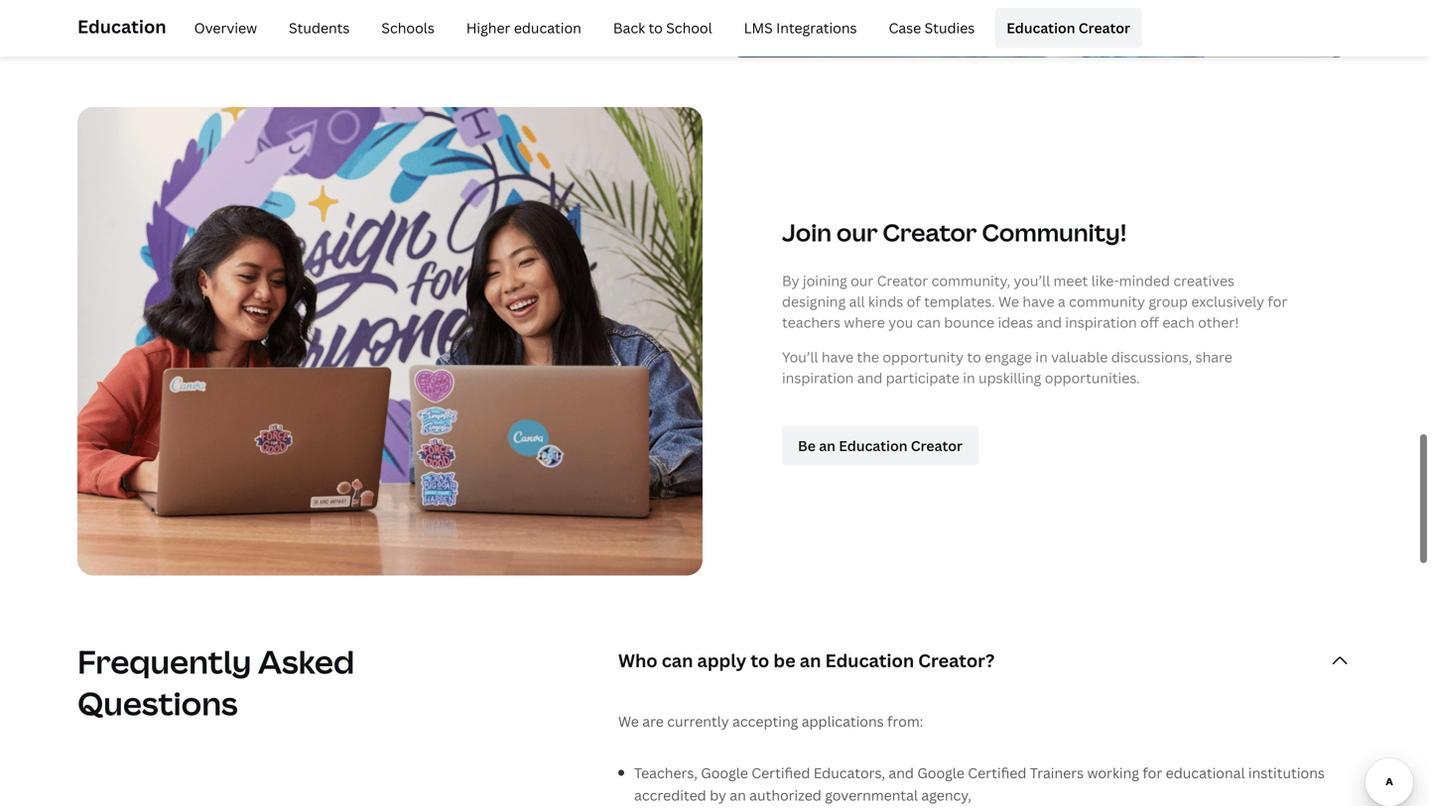 Task type: locate. For each thing, give the bounding box(es) containing it.
we up ideas
[[998, 292, 1019, 311]]

have down 'you'll'
[[1023, 292, 1054, 311]]

and inside teachers, google certified educators, and google certified trainers working for educational institutions accredited by an authorized governmental agency,
[[889, 764, 914, 783]]

to left engage
[[967, 348, 981, 367]]

integrations
[[776, 18, 857, 37]]

and inside you'll have the opportunity to engage in valuable discussions, share inspiration and participate in upskilling opportunities.
[[857, 369, 883, 387]]

education
[[77, 14, 166, 39], [1007, 18, 1075, 37], [839, 437, 908, 455], [825, 649, 914, 673]]

teachers, google certified educators, and google certified trainers working for educational institutions accredited by an authorized governmental agency,
[[634, 764, 1325, 805]]

0 horizontal spatial certified
[[751, 764, 810, 783]]

minded
[[1119, 271, 1170, 290]]

1 vertical spatial we
[[618, 713, 639, 731]]

currently
[[667, 713, 729, 731]]

to left "be"
[[751, 649, 769, 673]]

questions
[[77, 682, 238, 725]]

1 horizontal spatial can
[[917, 313, 941, 332]]

0 horizontal spatial have
[[822, 348, 854, 367]]

higher education
[[466, 18, 581, 37]]

and down the the
[[857, 369, 883, 387]]

1 horizontal spatial for
[[1268, 292, 1287, 311]]

google
[[701, 764, 748, 783], [917, 764, 965, 783]]

creatives
[[1173, 271, 1235, 290]]

0 vertical spatial we
[[998, 292, 1019, 311]]

each
[[1162, 313, 1195, 332]]

and inside "by joining our creator community, you'll meet like-minded creatives designing all kinds of templates. we have a community group exclusively for teachers where you can bounce ideas and inspiration off each other!"
[[1037, 313, 1062, 332]]

1 vertical spatial and
[[857, 369, 883, 387]]

1 vertical spatial have
[[822, 348, 854, 367]]

exclusively
[[1191, 292, 1264, 311]]

to right back
[[649, 18, 663, 37]]

0 horizontal spatial to
[[649, 18, 663, 37]]

working
[[1087, 764, 1139, 783]]

1 vertical spatial inspiration
[[782, 369, 854, 387]]

menu bar containing overview
[[174, 8, 1142, 48]]

an
[[819, 437, 836, 455], [800, 649, 821, 673], [730, 786, 746, 805]]

case studies
[[889, 18, 975, 37]]

an right be
[[819, 437, 836, 455]]

for inside teachers, google certified educators, and google certified trainers working for educational institutions accredited by an authorized governmental agency,
[[1143, 764, 1162, 783]]

0 vertical spatial an
[[819, 437, 836, 455]]

creator inside "by joining our creator community, you'll meet like-minded creatives designing all kinds of templates. we have a community group exclusively for teachers where you can bounce ideas and inspiration off each other!"
[[877, 271, 928, 290]]

creator?
[[918, 649, 995, 673]]

2 horizontal spatial to
[[967, 348, 981, 367]]

certified up authorized
[[751, 764, 810, 783]]

an inside be an education creator link
[[819, 437, 836, 455]]

2 vertical spatial an
[[730, 786, 746, 805]]

governmental
[[825, 786, 918, 805]]

an inside teachers, google certified educators, and google certified trainers working for educational institutions accredited by an authorized governmental agency,
[[730, 786, 746, 805]]

1 vertical spatial an
[[800, 649, 821, 673]]

upskilling
[[979, 369, 1041, 387]]

0 vertical spatial inspiration
[[1065, 313, 1137, 332]]

overview link
[[182, 8, 269, 48]]

engage
[[985, 348, 1032, 367]]

lms integrations
[[744, 18, 857, 37]]

join our creator community!
[[782, 216, 1127, 249]]

1 vertical spatial can
[[662, 649, 693, 673]]

0 vertical spatial can
[[917, 313, 941, 332]]

have inside "by joining our creator community, you'll meet like-minded creatives designing all kinds of templates. we have a community group exclusively for teachers where you can bounce ideas and inspiration off each other!"
[[1023, 292, 1054, 311]]

can
[[917, 313, 941, 332], [662, 649, 693, 673]]

1 vertical spatial to
[[967, 348, 981, 367]]

1 horizontal spatial certified
[[968, 764, 1027, 783]]

for right exclusively
[[1268, 292, 1287, 311]]

in
[[1035, 348, 1048, 367], [963, 369, 975, 387]]

menu bar
[[174, 8, 1142, 48]]

1 vertical spatial our
[[851, 271, 874, 290]]

have left the the
[[822, 348, 854, 367]]

all
[[849, 292, 865, 311]]

0 horizontal spatial can
[[662, 649, 693, 673]]

1 vertical spatial for
[[1143, 764, 1162, 783]]

teachers,
[[634, 764, 698, 783]]

inspiration
[[1065, 313, 1137, 332], [782, 369, 854, 387]]

0 horizontal spatial inspiration
[[782, 369, 854, 387]]

authorized
[[749, 786, 822, 805]]

1 horizontal spatial google
[[917, 764, 965, 783]]

an right by on the bottom of page
[[730, 786, 746, 805]]

0 horizontal spatial for
[[1143, 764, 1162, 783]]

2 vertical spatial to
[[751, 649, 769, 673]]

0 vertical spatial and
[[1037, 313, 1062, 332]]

1 google from the left
[[701, 764, 748, 783]]

1 horizontal spatial to
[[751, 649, 769, 673]]

we left are on the bottom left
[[618, 713, 639, 731]]

an inside 'who can apply to be an education creator?' dropdown button
[[800, 649, 821, 673]]

lms
[[744, 18, 773, 37]]

schools
[[381, 18, 434, 37]]

can right the who
[[662, 649, 693, 673]]

0 vertical spatial to
[[649, 18, 663, 37]]

our up all
[[851, 271, 874, 290]]

certified up agency,
[[968, 764, 1027, 783]]

and up governmental
[[889, 764, 914, 783]]

apply
[[697, 649, 747, 673]]

2 horizontal spatial and
[[1037, 313, 1062, 332]]

and down a
[[1037, 313, 1062, 332]]

case studies link
[[877, 8, 987, 48]]

1 horizontal spatial in
[[1035, 348, 1048, 367]]

google up agency,
[[917, 764, 965, 783]]

and
[[1037, 313, 1062, 332], [857, 369, 883, 387], [889, 764, 914, 783]]

we
[[998, 292, 1019, 311], [618, 713, 639, 731]]

be
[[773, 649, 796, 673]]

like-
[[1091, 271, 1119, 290]]

inspiration inside "by joining our creator community, you'll meet like-minded creatives designing all kinds of templates. we have a community group exclusively for teachers where you can bounce ideas and inspiration off each other!"
[[1065, 313, 1137, 332]]

1 horizontal spatial and
[[889, 764, 914, 783]]

creator
[[1079, 18, 1130, 37], [883, 216, 977, 249], [877, 271, 928, 290], [911, 437, 963, 455]]

an right "be"
[[800, 649, 821, 673]]

inspiration down community
[[1065, 313, 1137, 332]]

have inside you'll have the opportunity to engage in valuable discussions, share inspiration and participate in upskilling opportunities.
[[822, 348, 854, 367]]

2 google from the left
[[917, 764, 965, 783]]

google up by on the bottom of page
[[701, 764, 748, 783]]

for right working on the right of page
[[1143, 764, 1162, 783]]

inspiration down you'll
[[782, 369, 854, 387]]

inspiration inside you'll have the opportunity to engage in valuable discussions, share inspiration and participate in upskilling opportunities.
[[782, 369, 854, 387]]

educators talking image
[[77, 107, 703, 576]]

1 horizontal spatial inspiration
[[1065, 313, 1137, 332]]

have
[[1023, 292, 1054, 311], [822, 348, 854, 367]]

opportunities.
[[1045, 369, 1140, 387]]

0 horizontal spatial google
[[701, 764, 748, 783]]

to
[[649, 18, 663, 37], [967, 348, 981, 367], [751, 649, 769, 673]]

school
[[666, 18, 712, 37]]

higher education link
[[454, 8, 593, 48]]

our
[[837, 216, 878, 249], [851, 271, 874, 290]]

in right engage
[[1035, 348, 1048, 367]]

off
[[1140, 313, 1159, 332]]

educators,
[[814, 764, 885, 783]]

1 horizontal spatial have
[[1023, 292, 1054, 311]]

0 vertical spatial for
[[1268, 292, 1287, 311]]

students link
[[277, 8, 362, 48]]

0 horizontal spatial and
[[857, 369, 883, 387]]

can down 'of' at the right top
[[917, 313, 941, 332]]

our right join
[[837, 216, 878, 249]]

1 vertical spatial in
[[963, 369, 975, 387]]

for
[[1268, 292, 1287, 311], [1143, 764, 1162, 783]]

certified
[[751, 764, 810, 783], [968, 764, 1027, 783]]

2 vertical spatial and
[[889, 764, 914, 783]]

meet
[[1053, 271, 1088, 290]]

0 vertical spatial have
[[1023, 292, 1054, 311]]

1 horizontal spatial we
[[998, 292, 1019, 311]]

in left upskilling
[[963, 369, 975, 387]]



Task type: vqa. For each thing, say whether or not it's contained in the screenshot.
'inspiration' inside the By joining our Creator community, you'll meet like-minded creatives designing all kinds of templates. We have a community group exclusively for teachers where you can bounce ideas and inspiration off each other!
yes



Task type: describe. For each thing, give the bounding box(es) containing it.
applications
[[802, 713, 884, 731]]

education creator link
[[995, 8, 1142, 48]]

the
[[857, 348, 879, 367]]

overview
[[194, 18, 257, 37]]

you'll
[[782, 348, 818, 367]]

other!
[[1198, 313, 1239, 332]]

can inside dropdown button
[[662, 649, 693, 673]]

we inside "by joining our creator community, you'll meet like-minded creatives designing all kinds of templates. we have a community group exclusively for teachers where you can bounce ideas and inspiration off each other!"
[[998, 292, 1019, 311]]

back to school
[[613, 18, 712, 37]]

by joining our creator community, you'll meet like-minded creatives designing all kinds of templates. we have a community group exclusively for teachers where you can bounce ideas and inspiration off each other!
[[782, 271, 1287, 332]]

participate
[[886, 369, 960, 387]]

ideas
[[998, 313, 1033, 332]]

0 vertical spatial in
[[1035, 348, 1048, 367]]

be an education creator link
[[782, 426, 979, 466]]

education
[[514, 18, 581, 37]]

we are currently accepting applications from:
[[618, 713, 923, 731]]

to inside dropdown button
[[751, 649, 769, 673]]

schools link
[[370, 8, 446, 48]]

education inside dropdown button
[[825, 649, 914, 673]]

from:
[[887, 713, 923, 731]]

asked
[[258, 641, 355, 684]]

back to school link
[[601, 8, 724, 48]]

designing
[[782, 292, 846, 311]]

community,
[[931, 271, 1010, 290]]

community!
[[982, 216, 1127, 249]]

you'll have the opportunity to engage in valuable discussions, share inspiration and participate in upskilling opportunities.
[[782, 348, 1232, 387]]

back
[[613, 18, 645, 37]]

opportunity
[[883, 348, 964, 367]]

where
[[844, 313, 885, 332]]

are
[[642, 713, 664, 731]]

trainers
[[1030, 764, 1084, 783]]

students
[[289, 18, 350, 37]]

accredited
[[634, 786, 706, 805]]

agency,
[[921, 786, 971, 805]]

0 horizontal spatial in
[[963, 369, 975, 387]]

join
[[782, 216, 832, 249]]

accepting
[[732, 713, 798, 731]]

joining
[[803, 271, 847, 290]]

studies
[[925, 18, 975, 37]]

can inside "by joining our creator community, you'll meet like-minded creatives designing all kinds of templates. we have a community group exclusively for teachers where you can bounce ideas and inspiration off each other!"
[[917, 313, 941, 332]]

be an education creator
[[798, 437, 963, 455]]

by
[[710, 786, 726, 805]]

for inside "by joining our creator community, you'll meet like-minded creatives designing all kinds of templates. we have a community group exclusively for teachers where you can bounce ideas and inspiration off each other!"
[[1268, 292, 1287, 311]]

our inside "by joining our creator community, you'll meet like-minded creatives designing all kinds of templates. we have a community group exclusively for teachers where you can bounce ideas and inspiration off each other!"
[[851, 271, 874, 290]]

higher
[[466, 18, 511, 37]]

frequently asked questions
[[77, 641, 355, 725]]

share
[[1195, 348, 1232, 367]]

be
[[798, 437, 816, 455]]

education creator
[[1007, 18, 1130, 37]]

valuable
[[1051, 348, 1108, 367]]

frequently
[[77, 641, 251, 684]]

who can apply to be an education creator? button
[[618, 626, 1352, 697]]

to inside you'll have the opportunity to engage in valuable discussions, share inspiration and participate in upskilling opportunities.
[[967, 348, 981, 367]]

you
[[888, 313, 913, 332]]

bounce
[[944, 313, 994, 332]]

community
[[1069, 292, 1145, 311]]

institutions
[[1248, 764, 1325, 783]]

0 horizontal spatial we
[[618, 713, 639, 731]]

of
[[907, 292, 921, 311]]

kinds
[[868, 292, 903, 311]]

a
[[1058, 292, 1066, 311]]

who can apply to be an education creator?
[[618, 649, 995, 673]]

who
[[618, 649, 658, 673]]

case
[[889, 18, 921, 37]]

1 certified from the left
[[751, 764, 810, 783]]

2 certified from the left
[[968, 764, 1027, 783]]

templates.
[[924, 292, 995, 311]]

by
[[782, 271, 799, 290]]

0 vertical spatial our
[[837, 216, 878, 249]]

educational
[[1166, 764, 1245, 783]]

teachers
[[782, 313, 841, 332]]

lms integrations link
[[732, 8, 869, 48]]

discussions,
[[1111, 348, 1192, 367]]

you'll
[[1014, 271, 1050, 290]]

group
[[1149, 292, 1188, 311]]



